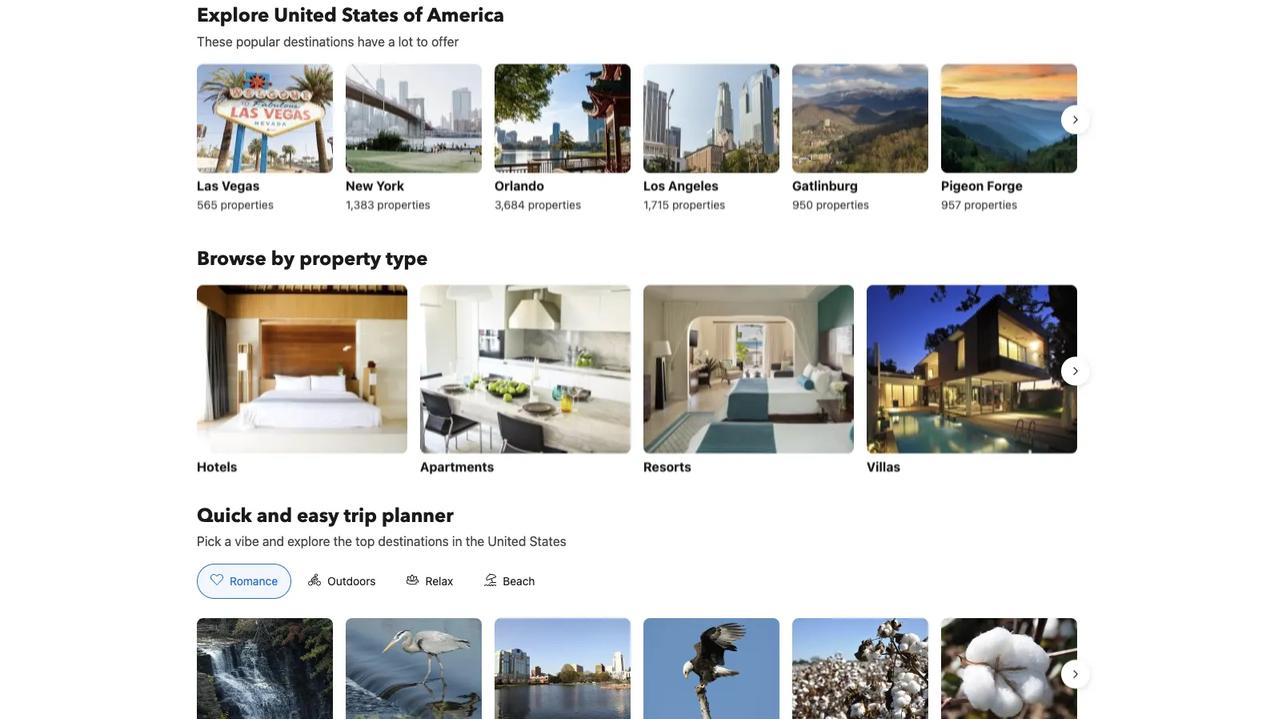 Task type: describe. For each thing, give the bounding box(es) containing it.
properties for las vegas
[[221, 198, 274, 211]]

quick and easy trip planner pick a vibe and explore the top destinations in the united states
[[197, 502, 567, 549]]

easy
[[297, 502, 339, 529]]

browse
[[197, 246, 266, 272]]

properties inside gatlinburg 950 properties
[[817, 198, 870, 211]]

america
[[427, 2, 505, 29]]

planner
[[382, 502, 454, 529]]

resorts link
[[644, 285, 854, 477]]

united inside explore united states of america these popular destinations have a lot to offer
[[274, 2, 337, 29]]

outdoors
[[328, 575, 376, 588]]

957
[[942, 198, 962, 211]]

offer
[[432, 34, 459, 49]]

las
[[197, 178, 219, 193]]

villas link
[[867, 285, 1078, 477]]

states inside explore united states of america these popular destinations have a lot to offer
[[342, 2, 399, 29]]

romance
[[230, 575, 278, 588]]

hotels
[[197, 458, 237, 474]]

gatlinburg
[[793, 178, 858, 193]]

beach button
[[470, 564, 549, 599]]

browse by property type
[[197, 246, 428, 272]]

relax
[[426, 575, 453, 588]]

york
[[377, 178, 405, 193]]

resorts
[[644, 458, 692, 474]]

explore united states of america these popular destinations have a lot to offer
[[197, 2, 505, 49]]

apartments link
[[420, 285, 631, 477]]

pigeon
[[942, 178, 985, 193]]

explore
[[288, 534, 330, 549]]

have
[[358, 34, 385, 49]]

explore
[[197, 2, 269, 29]]

villas
[[867, 458, 901, 474]]

properties for pigeon forge
[[965, 198, 1018, 211]]

property
[[300, 246, 381, 272]]

1 the from the left
[[334, 534, 352, 549]]

565
[[197, 198, 218, 211]]

in
[[452, 534, 463, 549]]

destinations inside quick and easy trip planner pick a vibe and explore the top destinations in the united states
[[378, 534, 449, 549]]

beach
[[503, 575, 535, 588]]

states inside quick and easy trip planner pick a vibe and explore the top destinations in the united states
[[530, 534, 567, 549]]

orlando 3,684 properties
[[495, 178, 581, 211]]

los
[[644, 178, 666, 193]]

destinations inside explore united states of america these popular destinations have a lot to offer
[[284, 34, 354, 49]]

a inside explore united states of america these popular destinations have a lot to offer
[[388, 34, 395, 49]]

0 vertical spatial and
[[257, 502, 292, 529]]

forge
[[988, 178, 1023, 193]]

pick
[[197, 534, 221, 549]]

hotels link
[[197, 285, 408, 477]]

by
[[271, 246, 295, 272]]



Task type: vqa. For each thing, say whether or not it's contained in the screenshot.
'Quick and easy trip planner Pick a vibe and explore the top destinations in the United States'
yes



Task type: locate. For each thing, give the bounding box(es) containing it.
0 vertical spatial destinations
[[284, 34, 354, 49]]

0 horizontal spatial the
[[334, 534, 352, 549]]

the left "top"
[[334, 534, 352, 549]]

1 properties from the left
[[221, 198, 274, 211]]

properties inside new york 1,383 properties
[[378, 198, 431, 211]]

a
[[388, 34, 395, 49], [225, 534, 232, 549]]

0 horizontal spatial destinations
[[284, 34, 354, 49]]

the
[[334, 534, 352, 549], [466, 534, 485, 549]]

trip
[[344, 502, 377, 529]]

united inside quick and easy trip planner pick a vibe and explore the top destinations in the united states
[[488, 534, 526, 549]]

a inside quick and easy trip planner pick a vibe and explore the top destinations in the united states
[[225, 534, 232, 549]]

0 horizontal spatial states
[[342, 2, 399, 29]]

vegas
[[222, 178, 260, 193]]

the right in
[[466, 534, 485, 549]]

1 vertical spatial destinations
[[378, 534, 449, 549]]

and right vibe
[[263, 534, 284, 549]]

romance button
[[197, 564, 292, 599]]

properties down angeles
[[673, 198, 726, 211]]

2 region from the top
[[184, 278, 1091, 484]]

properties for los angeles
[[673, 198, 726, 211]]

new
[[346, 178, 373, 193]]

1 vertical spatial a
[[225, 534, 232, 549]]

3 properties from the left
[[528, 198, 581, 211]]

2 properties from the left
[[378, 198, 431, 211]]

region
[[184, 57, 1091, 221], [184, 278, 1091, 484], [184, 612, 1091, 719]]

4 properties from the left
[[673, 198, 726, 211]]

1 horizontal spatial united
[[488, 534, 526, 549]]

quick
[[197, 502, 252, 529]]

region containing las vegas
[[184, 57, 1091, 221]]

apartments
[[420, 458, 494, 474]]

5 properties from the left
[[817, 198, 870, 211]]

a left vibe
[[225, 534, 232, 549]]

1 horizontal spatial states
[[530, 534, 567, 549]]

properties inside 'orlando 3,684 properties'
[[528, 198, 581, 211]]

1 vertical spatial and
[[263, 534, 284, 549]]

new york 1,383 properties
[[346, 178, 431, 211]]

properties inside pigeon forge 957 properties
[[965, 198, 1018, 211]]

properties inside los angeles 1,715 properties
[[673, 198, 726, 211]]

properties down forge
[[965, 198, 1018, 211]]

gatlinburg 950 properties
[[793, 178, 870, 211]]

lot
[[399, 34, 413, 49]]

to
[[417, 34, 428, 49]]

0 vertical spatial united
[[274, 2, 337, 29]]

1 horizontal spatial the
[[466, 534, 485, 549]]

3,684
[[495, 198, 525, 211]]

6 properties from the left
[[965, 198, 1018, 211]]

1,383
[[346, 198, 374, 211]]

1 vertical spatial united
[[488, 534, 526, 549]]

united up popular
[[274, 2, 337, 29]]

1 horizontal spatial a
[[388, 34, 395, 49]]

properties
[[221, 198, 274, 211], [378, 198, 431, 211], [528, 198, 581, 211], [673, 198, 726, 211], [817, 198, 870, 211], [965, 198, 1018, 211]]

tab list
[[184, 564, 562, 600]]

united
[[274, 2, 337, 29], [488, 534, 526, 549]]

0 vertical spatial states
[[342, 2, 399, 29]]

united up beach button on the left bottom of page
[[488, 534, 526, 549]]

relax button
[[393, 564, 467, 599]]

950
[[793, 198, 814, 211]]

properties down orlando
[[528, 198, 581, 211]]

0 horizontal spatial united
[[274, 2, 337, 29]]

top
[[356, 534, 375, 549]]

popular
[[236, 34, 280, 49]]

properties for new york
[[378, 198, 431, 211]]

region containing hotels
[[184, 278, 1091, 484]]

and up vibe
[[257, 502, 292, 529]]

states
[[342, 2, 399, 29], [530, 534, 567, 549]]

properties inside las vegas 565 properties
[[221, 198, 274, 211]]

outdoors button
[[295, 564, 390, 599]]

destinations left have
[[284, 34, 354, 49]]

states up have
[[342, 2, 399, 29]]

2 the from the left
[[466, 534, 485, 549]]

las vegas 565 properties
[[197, 178, 274, 211]]

1 vertical spatial states
[[530, 534, 567, 549]]

vibe
[[235, 534, 259, 549]]

1 horizontal spatial destinations
[[378, 534, 449, 549]]

angeles
[[669, 178, 719, 193]]

tab list containing romance
[[184, 564, 562, 600]]

these
[[197, 34, 233, 49]]

of
[[403, 2, 423, 29]]

1 vertical spatial region
[[184, 278, 1091, 484]]

2 vertical spatial region
[[184, 612, 1091, 719]]

3 region from the top
[[184, 612, 1091, 719]]

destinations
[[284, 34, 354, 49], [378, 534, 449, 549]]

pigeon forge 957 properties
[[942, 178, 1023, 211]]

1 region from the top
[[184, 57, 1091, 221]]

properties down the york
[[378, 198, 431, 211]]

type
[[386, 246, 428, 272]]

properties down vegas
[[221, 198, 274, 211]]

0 horizontal spatial a
[[225, 534, 232, 549]]

0 vertical spatial region
[[184, 57, 1091, 221]]

0 vertical spatial a
[[388, 34, 395, 49]]

a left lot
[[388, 34, 395, 49]]

los angeles 1,715 properties
[[644, 178, 726, 211]]

orlando
[[495, 178, 544, 193]]

1,715
[[644, 198, 670, 211]]

destinations down the planner
[[378, 534, 449, 549]]

and
[[257, 502, 292, 529], [263, 534, 284, 549]]

properties down the 'gatlinburg' in the right top of the page
[[817, 198, 870, 211]]

states up beach
[[530, 534, 567, 549]]



